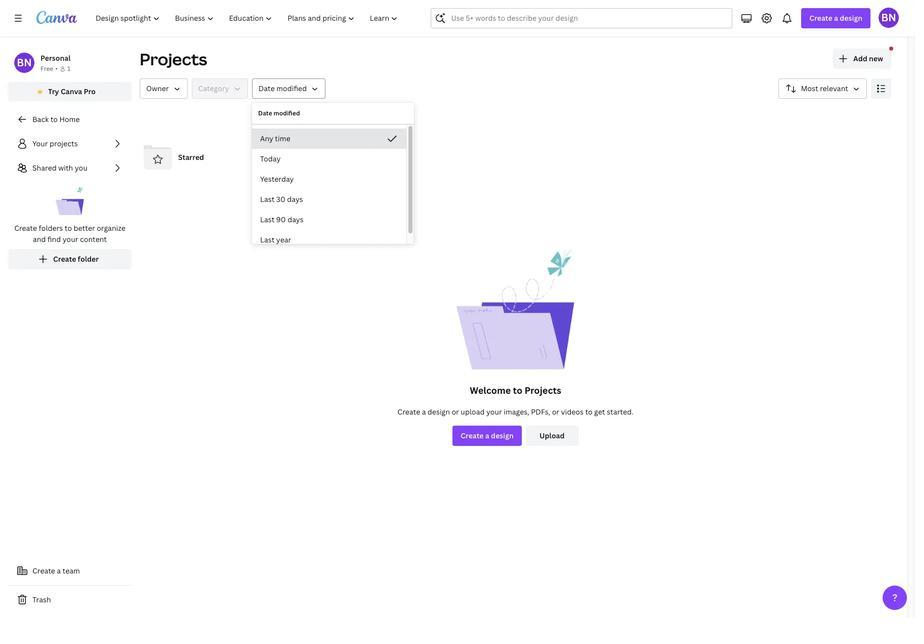 Task type: locate. For each thing, give the bounding box(es) containing it.
most
[[802, 84, 819, 93]]

1 last from the top
[[260, 195, 275, 204]]

pdfs,
[[531, 407, 551, 417]]

better
[[74, 223, 95, 233]]

any time
[[260, 134, 291, 143]]

list box
[[252, 129, 407, 250]]

your
[[32, 139, 48, 148]]

images,
[[504, 407, 530, 417]]

last 30 days
[[260, 195, 303, 204]]

design left upload
[[428, 407, 450, 417]]

date
[[259, 84, 275, 93], [258, 109, 272, 118]]

date right category "button"
[[259, 84, 275, 93]]

0 vertical spatial date
[[259, 84, 275, 93]]

days right 90
[[288, 215, 304, 224]]

2 date modified from the top
[[258, 109, 300, 118]]

0 vertical spatial date modified
[[259, 84, 307, 93]]

30
[[276, 195, 286, 204]]

last 90 days option
[[252, 210, 407, 230]]

date modified inside button
[[259, 84, 307, 93]]

shared
[[32, 163, 57, 173]]

create inside create folder button
[[53, 254, 76, 264]]

0 vertical spatial create a design
[[810, 13, 863, 23]]

to inside create folders to better organize and find your content
[[65, 223, 72, 233]]

2 date from the top
[[258, 109, 272, 118]]

time
[[275, 134, 291, 143]]

1 horizontal spatial design
[[491, 431, 514, 441]]

create a design or upload your images, pdfs, or videos to get started.
[[398, 407, 634, 417]]

shared with you link
[[8, 158, 132, 178]]

last 30 days option
[[252, 189, 407, 210]]

last left 90
[[260, 215, 275, 224]]

create a design inside button
[[461, 431, 514, 441]]

design
[[840, 13, 863, 23], [428, 407, 450, 417], [491, 431, 514, 441]]

to left better
[[65, 223, 72, 233]]

owner
[[146, 84, 169, 93]]

1
[[67, 64, 71, 73]]

a
[[835, 13, 839, 23], [422, 407, 426, 417], [486, 431, 490, 441], [57, 566, 61, 576]]

1 vertical spatial date modified
[[258, 109, 300, 118]]

2 last from the top
[[260, 215, 275, 224]]

1 horizontal spatial create a design
[[810, 13, 863, 23]]

0 vertical spatial design
[[840, 13, 863, 23]]

date modified
[[259, 84, 307, 93], [258, 109, 300, 118]]

modified
[[277, 84, 307, 93], [274, 109, 300, 118]]

last left 'year'
[[260, 235, 275, 245]]

with
[[58, 163, 73, 173]]

design down the create a design or upload your images, pdfs, or videos to get started.
[[491, 431, 514, 441]]

your
[[63, 235, 78, 244], [487, 407, 502, 417]]

last 30 days button
[[252, 189, 407, 210]]

0 vertical spatial days
[[287, 195, 303, 204]]

ben nelson image
[[879, 8, 900, 28], [14, 53, 34, 73]]

2 vertical spatial design
[[491, 431, 514, 441]]

1 date modified from the top
[[259, 84, 307, 93]]

videos
[[562, 407, 584, 417]]

to right back
[[50, 114, 58, 124]]

1 horizontal spatial projects
[[525, 384, 562, 397]]

1 horizontal spatial or
[[552, 407, 560, 417]]

try canva pro button
[[8, 82, 132, 101]]

Sort by button
[[779, 79, 868, 99]]

last year button
[[252, 230, 407, 250]]

0 vertical spatial projects
[[140, 48, 207, 70]]

last for last 30 days
[[260, 195, 275, 204]]

free
[[41, 64, 53, 73]]

create a design button
[[802, 8, 871, 28]]

to
[[50, 114, 58, 124], [65, 223, 72, 233], [513, 384, 523, 397], [586, 407, 593, 417]]

ben nelson image up new
[[879, 8, 900, 28]]

uploads
[[305, 152, 334, 162]]

1 vertical spatial ben nelson image
[[14, 53, 34, 73]]

your inside create folders to better organize and find your content
[[63, 235, 78, 244]]

list
[[8, 134, 132, 269]]

projects up pdfs,
[[525, 384, 562, 397]]

0 vertical spatial your
[[63, 235, 78, 244]]

None search field
[[431, 8, 733, 28]]

0 horizontal spatial your
[[63, 235, 78, 244]]

1 vertical spatial design
[[428, 407, 450, 417]]

create folders to better organize and find your content
[[14, 223, 126, 244]]

0 vertical spatial ben nelson image
[[879, 8, 900, 28]]

pro
[[84, 87, 96, 96]]

1 date from the top
[[259, 84, 275, 93]]

1 or from the left
[[452, 407, 459, 417]]

a left team
[[57, 566, 61, 576]]

1 horizontal spatial ben nelson image
[[879, 8, 900, 28]]

design inside dropdown button
[[840, 13, 863, 23]]

create a design inside dropdown button
[[810, 13, 863, 23]]

create
[[810, 13, 833, 23], [14, 223, 37, 233], [53, 254, 76, 264], [398, 407, 421, 417], [461, 431, 484, 441], [32, 566, 55, 576]]

personal
[[41, 53, 71, 63]]

add new button
[[834, 49, 892, 69]]

0 horizontal spatial create a design
[[461, 431, 514, 441]]

starred link
[[140, 139, 258, 176]]

content
[[80, 235, 107, 244]]

projects
[[140, 48, 207, 70], [525, 384, 562, 397]]

1 vertical spatial create a design
[[461, 431, 514, 441]]

2 or from the left
[[552, 407, 560, 417]]

days right 30
[[287, 195, 303, 204]]

1 vertical spatial last
[[260, 215, 275, 224]]

ben nelson image left free
[[14, 53, 34, 73]]

a inside dropdown button
[[835, 13, 839, 23]]

you
[[75, 163, 88, 173]]

0 horizontal spatial design
[[428, 407, 450, 417]]

date up any
[[258, 109, 272, 118]]

relevant
[[821, 84, 849, 93]]

your right the find
[[63, 235, 78, 244]]

days
[[287, 195, 303, 204], [288, 215, 304, 224]]

Category button
[[192, 79, 248, 99]]

last inside button
[[260, 235, 275, 245]]

create a design up add
[[810, 13, 863, 23]]

projects up the owner button
[[140, 48, 207, 70]]

today
[[260, 154, 281, 164]]

1 vertical spatial days
[[288, 215, 304, 224]]

create inside create a design button
[[461, 431, 484, 441]]

3 last from the top
[[260, 235, 275, 245]]

90
[[276, 215, 286, 224]]

your projects
[[32, 139, 78, 148]]

2 vertical spatial last
[[260, 235, 275, 245]]

design for create a design dropdown button
[[840, 13, 863, 23]]

today option
[[252, 149, 407, 169]]

or right pdfs,
[[552, 407, 560, 417]]

upload
[[461, 407, 485, 417]]

last year option
[[252, 230, 407, 250]]

0 horizontal spatial or
[[452, 407, 459, 417]]

create a design
[[810, 13, 863, 23], [461, 431, 514, 441]]

1 horizontal spatial your
[[487, 407, 502, 417]]

create a design down upload
[[461, 431, 514, 441]]

2 horizontal spatial design
[[840, 13, 863, 23]]

your right upload
[[487, 407, 502, 417]]

or
[[452, 407, 459, 417], [552, 407, 560, 417]]

last
[[260, 195, 275, 204], [260, 215, 275, 224], [260, 235, 275, 245]]

yesterday
[[260, 174, 294, 184]]

trash link
[[8, 590, 132, 610]]

canva
[[61, 87, 82, 96]]

1 vertical spatial date
[[258, 109, 272, 118]]

create folder
[[53, 254, 99, 264]]

0 vertical spatial modified
[[277, 84, 307, 93]]

design left ben nelson icon
[[840, 13, 863, 23]]

ben nelson image
[[879, 8, 900, 28]]

ben nelson image for bn dropdown button
[[879, 8, 900, 28]]

a up add new dropdown button
[[835, 13, 839, 23]]

0 horizontal spatial ben nelson image
[[14, 53, 34, 73]]

to left get
[[586, 407, 593, 417]]

1 vertical spatial projects
[[525, 384, 562, 397]]

design inside button
[[491, 431, 514, 441]]

last left 30
[[260, 195, 275, 204]]

0 vertical spatial last
[[260, 195, 275, 204]]

0 horizontal spatial projects
[[140, 48, 207, 70]]

or left upload
[[452, 407, 459, 417]]

any time option
[[252, 129, 407, 149]]



Task type: describe. For each thing, give the bounding box(es) containing it.
new
[[870, 54, 884, 63]]

Owner button
[[140, 79, 188, 99]]

last for last 90 days
[[260, 215, 275, 224]]

starred
[[178, 152, 204, 162]]

most relevant
[[802, 84, 849, 93]]

back to home link
[[8, 109, 132, 130]]

get
[[595, 407, 606, 417]]

modified inside button
[[277, 84, 307, 93]]

•
[[55, 64, 58, 73]]

trash
[[32, 595, 51, 605]]

days for last 30 days
[[287, 195, 303, 204]]

home
[[59, 114, 80, 124]]

Date modified button
[[252, 79, 326, 99]]

folder
[[78, 254, 99, 264]]

add new
[[854, 54, 884, 63]]

uploads link
[[267, 139, 385, 176]]

create folder button
[[8, 249, 132, 269]]

1 vertical spatial your
[[487, 407, 502, 417]]

upload button
[[526, 426, 579, 446]]

list containing your projects
[[8, 134, 132, 269]]

ben nelson image for ben nelson element
[[14, 53, 34, 73]]

back to home
[[32, 114, 80, 124]]

design for create a design button
[[491, 431, 514, 441]]

any
[[260, 134, 273, 143]]

last for last year
[[260, 235, 275, 245]]

folders
[[39, 223, 63, 233]]

try
[[48, 87, 59, 96]]

any time button
[[252, 129, 407, 149]]

category
[[198, 84, 229, 93]]

create inside create folders to better organize and find your content
[[14, 223, 37, 233]]

back
[[32, 114, 49, 124]]

projects
[[50, 139, 78, 148]]

started.
[[607, 407, 634, 417]]

last 90 days button
[[252, 210, 407, 230]]

days for last 90 days
[[288, 215, 304, 224]]

and
[[33, 235, 46, 244]]

upload
[[540, 431, 565, 441]]

shared with you
[[32, 163, 88, 173]]

try canva pro
[[48, 87, 96, 96]]

create a design button
[[453, 426, 522, 446]]

add
[[854, 54, 868, 63]]

your projects link
[[8, 134, 132, 154]]

a down the create a design or upload your images, pdfs, or videos to get started.
[[486, 431, 490, 441]]

last year
[[260, 235, 291, 245]]

list box containing any time
[[252, 129, 407, 250]]

welcome to projects
[[470, 384, 562, 397]]

create a design for create a design button
[[461, 431, 514, 441]]

team
[[63, 566, 80, 576]]

organize
[[97, 223, 126, 233]]

create inside create a design dropdown button
[[810, 13, 833, 23]]

1 vertical spatial modified
[[274, 109, 300, 118]]

a left upload
[[422, 407, 426, 417]]

create a team button
[[8, 561, 132, 581]]

date inside button
[[259, 84, 275, 93]]

create a team
[[32, 566, 80, 576]]

yesterday button
[[252, 169, 407, 189]]

ben nelson element
[[14, 53, 34, 73]]

bn button
[[879, 8, 900, 28]]

find
[[48, 235, 61, 244]]

create a design for create a design dropdown button
[[810, 13, 863, 23]]

create inside create a team button
[[32, 566, 55, 576]]

Search search field
[[452, 9, 713, 28]]

top level navigation element
[[89, 8, 407, 28]]

to up images,
[[513, 384, 523, 397]]

last 90 days
[[260, 215, 304, 224]]

year
[[276, 235, 291, 245]]

welcome
[[470, 384, 511, 397]]

today button
[[252, 149, 407, 169]]

free •
[[41, 64, 58, 73]]

yesterday option
[[252, 169, 407, 189]]



Task type: vqa. For each thing, say whether or not it's contained in the screenshot.
click
no



